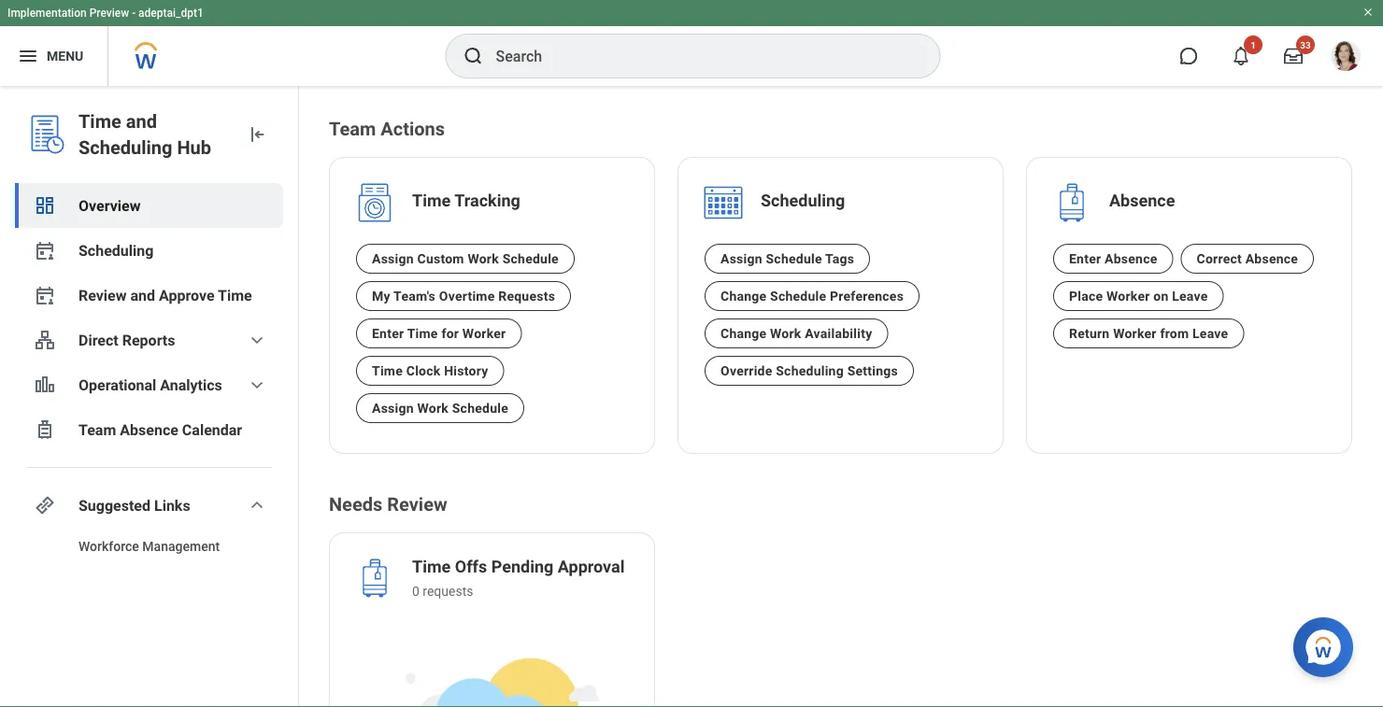 Task type: locate. For each thing, give the bounding box(es) containing it.
work
[[468, 251, 499, 267], [770, 326, 802, 342], [417, 401, 449, 416]]

leave right on
[[1173, 289, 1208, 304]]

0 horizontal spatial team
[[79, 421, 116, 439]]

team actions
[[329, 118, 445, 140]]

leave inside button
[[1193, 326, 1229, 342]]

enter time for worker
[[372, 326, 506, 342]]

0 vertical spatial and
[[126, 110, 157, 132]]

menu
[[47, 48, 83, 64]]

1 vertical spatial chevron down small image
[[246, 374, 268, 396]]

actions
[[381, 118, 445, 140]]

review and approve time
[[79, 287, 252, 304]]

overview link
[[15, 183, 283, 228]]

2 change from the top
[[721, 326, 767, 342]]

availability
[[805, 326, 873, 342]]

overtime
[[439, 289, 495, 304]]

work up overtime
[[468, 251, 499, 267]]

scheduling down change work availability
[[776, 363, 844, 379]]

0 horizontal spatial review
[[79, 287, 127, 304]]

place
[[1069, 289, 1103, 304]]

1 horizontal spatial work
[[468, 251, 499, 267]]

menu button
[[0, 26, 108, 86]]

assign custom work schedule
[[372, 251, 559, 267]]

time for time clock history
[[372, 363, 403, 379]]

assign up my
[[372, 251, 414, 267]]

task timeoff image
[[34, 419, 56, 441]]

0 vertical spatial change
[[721, 289, 767, 304]]

1 vertical spatial work
[[770, 326, 802, 342]]

review right needs
[[387, 494, 447, 516]]

requests
[[423, 584, 473, 599]]

custom
[[417, 251, 464, 267]]

requests
[[498, 289, 555, 304]]

absence up place worker on leave button
[[1105, 251, 1158, 267]]

close environment banner image
[[1363, 7, 1374, 18]]

work inside change work availability button
[[770, 326, 802, 342]]

absence element
[[1110, 190, 1175, 216]]

absence up enter absence
[[1110, 191, 1175, 211]]

1 button
[[1221, 36, 1263, 77]]

assign schedule tags
[[721, 251, 855, 267]]

change work availability
[[721, 326, 873, 342]]

time inside time offs pending approval 0 requests
[[412, 558, 451, 577]]

worker
[[1107, 289, 1150, 304], [463, 326, 506, 342], [1114, 326, 1157, 342]]

return worker from leave
[[1069, 326, 1229, 342]]

absence for correct absence
[[1246, 251, 1299, 267]]

team
[[329, 118, 376, 140], [79, 421, 116, 439]]

override scheduling settings button
[[705, 356, 914, 386]]

worker left on
[[1107, 289, 1150, 304]]

0 vertical spatial work
[[468, 251, 499, 267]]

2 horizontal spatial work
[[770, 326, 802, 342]]

and for time
[[126, 110, 157, 132]]

absence
[[1110, 191, 1175, 211], [1105, 251, 1158, 267], [1246, 251, 1299, 267], [120, 421, 178, 439]]

enter inside button
[[372, 326, 404, 342]]

1 vertical spatial leave
[[1193, 326, 1229, 342]]

time and scheduling hub element
[[79, 108, 231, 161]]

profile logan mcneil image
[[1331, 41, 1361, 75]]

preferences
[[830, 289, 904, 304]]

scheduling
[[79, 136, 172, 158], [761, 191, 845, 211], [79, 242, 154, 259], [776, 363, 844, 379]]

1 vertical spatial review
[[387, 494, 447, 516]]

place worker on leave button
[[1054, 281, 1224, 311]]

team inside navigation pane region
[[79, 421, 116, 439]]

assign up change schedule preferences
[[721, 251, 763, 267]]

team's
[[394, 289, 436, 304]]

scheduling inside the time and scheduling hub
[[79, 136, 172, 158]]

calendar user solid image
[[34, 239, 56, 262]]

time left clock
[[372, 363, 403, 379]]

search image
[[462, 45, 485, 67]]

0 vertical spatial enter
[[1069, 251, 1102, 267]]

leave for place worker on leave
[[1173, 289, 1208, 304]]

0 vertical spatial chevron down small image
[[246, 329, 268, 351]]

change up override
[[721, 326, 767, 342]]

time inside the time and scheduling hub
[[79, 110, 121, 132]]

my team's overtime requests
[[372, 289, 555, 304]]

time clock history
[[372, 363, 488, 379]]

review inside navigation pane region
[[79, 287, 127, 304]]

chevron down small image for reports
[[246, 329, 268, 351]]

schedule up requests at the top left of page
[[503, 251, 559, 267]]

enter
[[1069, 251, 1102, 267], [372, 326, 404, 342]]

0 requests element
[[412, 582, 625, 601]]

0 horizontal spatial work
[[417, 401, 449, 416]]

1 horizontal spatial enter
[[1069, 251, 1102, 267]]

direct
[[79, 331, 118, 349]]

absence down operational analytics dropdown button
[[120, 421, 178, 439]]

return
[[1069, 326, 1110, 342]]

leave inside button
[[1173, 289, 1208, 304]]

0 vertical spatial review
[[79, 287, 127, 304]]

work for assign work schedule
[[417, 401, 449, 416]]

hub
[[177, 136, 211, 158]]

worker inside button
[[1107, 289, 1150, 304]]

change
[[721, 289, 767, 304], [721, 326, 767, 342]]

time for time and scheduling hub
[[79, 110, 121, 132]]

team down operational
[[79, 421, 116, 439]]

1
[[1251, 39, 1256, 50]]

team for team absence calendar
[[79, 421, 116, 439]]

clock
[[406, 363, 441, 379]]

and left approve
[[130, 287, 155, 304]]

enter absence button
[[1054, 244, 1174, 274]]

absence inside navigation pane region
[[120, 421, 178, 439]]

chevron down small image
[[246, 329, 268, 351], [246, 374, 268, 396]]

scheduling inside button
[[776, 363, 844, 379]]

chevron down small image for analytics
[[246, 374, 268, 396]]

1 vertical spatial and
[[130, 287, 155, 304]]

analytics
[[160, 376, 222, 394]]

1 change from the top
[[721, 289, 767, 304]]

2 chevron down small image from the top
[[246, 374, 268, 396]]

work inside assign work schedule button
[[417, 401, 449, 416]]

time left 'for'
[[407, 326, 438, 342]]

suggested
[[79, 497, 151, 515]]

1 vertical spatial enter
[[372, 326, 404, 342]]

0 vertical spatial leave
[[1173, 289, 1208, 304]]

needs review
[[329, 494, 447, 516]]

1 vertical spatial team
[[79, 421, 116, 439]]

change down assign schedule tags
[[721, 289, 767, 304]]

chevron down small image inside operational analytics dropdown button
[[246, 374, 268, 396]]

2 vertical spatial work
[[417, 401, 449, 416]]

1 horizontal spatial team
[[329, 118, 376, 140]]

place worker on leave
[[1069, 289, 1208, 304]]

review
[[79, 287, 127, 304], [387, 494, 447, 516]]

work up override scheduling settings button
[[770, 326, 802, 342]]

scheduling down overview
[[79, 242, 154, 259]]

review up direct
[[79, 287, 127, 304]]

enter up the place
[[1069, 251, 1102, 267]]

time inside button
[[372, 363, 403, 379]]

time tracking
[[412, 191, 521, 211]]

enter inside button
[[1069, 251, 1102, 267]]

reports
[[122, 331, 175, 349]]

1 horizontal spatial review
[[387, 494, 447, 516]]

work inside assign custom work schedule button
[[468, 251, 499, 267]]

leave right the from on the right top of page
[[1193, 326, 1229, 342]]

links
[[154, 497, 190, 515]]

change for change work availability
[[721, 326, 767, 342]]

1 vertical spatial change
[[721, 326, 767, 342]]

change schedule preferences
[[721, 289, 904, 304]]

pending
[[492, 558, 554, 577]]

0 vertical spatial team
[[329, 118, 376, 140]]

and inside the time and scheduling hub
[[126, 110, 157, 132]]

assign
[[372, 251, 414, 267], [721, 251, 763, 267], [372, 401, 414, 416]]

time offs pending approval element
[[412, 556, 625, 582]]

0 horizontal spatial enter
[[372, 326, 404, 342]]

link image
[[34, 495, 56, 517]]

assign work schedule
[[372, 401, 509, 416]]

time down menu
[[79, 110, 121, 132]]

approval
[[558, 558, 625, 577]]

time tracking element
[[412, 190, 521, 216]]

1 chevron down small image from the top
[[246, 329, 268, 351]]

schedule up change work availability
[[770, 289, 827, 304]]

absence right correct
[[1246, 251, 1299, 267]]

work for change work availability
[[770, 326, 802, 342]]

direct reports button
[[15, 318, 283, 363]]

time left tracking
[[412, 191, 451, 211]]

work down time clock history
[[417, 401, 449, 416]]

time
[[79, 110, 121, 132], [412, 191, 451, 211], [218, 287, 252, 304], [407, 326, 438, 342], [372, 363, 403, 379], [412, 558, 451, 577]]

and up overview link
[[126, 110, 157, 132]]

enter down my
[[372, 326, 404, 342]]

scheduling up overview
[[79, 136, 172, 158]]

leave
[[1173, 289, 1208, 304], [1193, 326, 1229, 342]]

team left actions
[[329, 118, 376, 140]]

and
[[126, 110, 157, 132], [130, 287, 155, 304]]

absence for enter absence
[[1105, 251, 1158, 267]]

Search Workday  search field
[[496, 36, 902, 77]]

schedule
[[503, 251, 559, 267], [766, 251, 822, 267], [770, 289, 827, 304], [452, 401, 509, 416]]

management
[[142, 539, 220, 554]]

transformation import image
[[246, 123, 268, 146]]

worker down place worker on leave button
[[1114, 326, 1157, 342]]

time up 0
[[412, 558, 451, 577]]



Task type: vqa. For each thing, say whether or not it's contained in the screenshot.
Management
yes



Task type: describe. For each thing, give the bounding box(es) containing it.
enter time for worker button
[[356, 319, 522, 349]]

chevron down small image
[[246, 495, 268, 517]]

direct reports
[[79, 331, 175, 349]]

33 button
[[1273, 36, 1315, 77]]

my team's overtime requests button
[[356, 281, 571, 311]]

notifications large image
[[1232, 47, 1251, 65]]

enter for enter time for worker
[[372, 326, 404, 342]]

assign for scheduling
[[721, 251, 763, 267]]

team absence calendar link
[[15, 408, 283, 452]]

inbox large image
[[1284, 47, 1303, 65]]

worker for place
[[1107, 289, 1150, 304]]

implementation
[[7, 7, 87, 20]]

time offs pending approval 0 requests
[[412, 558, 625, 599]]

on
[[1154, 289, 1169, 304]]

schedule up change schedule preferences
[[766, 251, 822, 267]]

for
[[442, 326, 459, 342]]

and for review
[[130, 287, 155, 304]]

-
[[132, 7, 136, 20]]

view team image
[[34, 329, 56, 351]]

change schedule preferences button
[[705, 281, 920, 311]]

override
[[721, 363, 773, 379]]

time for time tracking
[[412, 191, 451, 211]]

assign for time tracking
[[372, 251, 414, 267]]

0
[[412, 584, 420, 599]]

schedule down history
[[452, 401, 509, 416]]

scheduling element
[[761, 190, 845, 216]]

team for team actions
[[329, 118, 376, 140]]

needs
[[329, 494, 383, 516]]

tags
[[826, 251, 855, 267]]

change for change schedule preferences
[[721, 289, 767, 304]]

justify image
[[17, 45, 39, 67]]

review and approve time link
[[15, 273, 283, 318]]

return worker from leave button
[[1054, 319, 1245, 349]]

33
[[1301, 39, 1311, 50]]

leave for return worker from leave
[[1193, 326, 1229, 342]]

assign schedule tags button
[[705, 244, 871, 274]]

time and scheduling hub
[[79, 110, 211, 158]]

implementation preview -   adeptai_dpt1
[[7, 7, 204, 20]]

assign down clock
[[372, 401, 414, 416]]

assign work schedule button
[[356, 394, 524, 424]]

workforce management
[[79, 539, 220, 554]]

suggested links
[[79, 497, 190, 515]]

settings
[[848, 363, 898, 379]]

calendar
[[182, 421, 242, 439]]

offs
[[455, 558, 487, 577]]

from
[[1161, 326, 1189, 342]]

history
[[444, 363, 488, 379]]

tracking
[[454, 191, 521, 211]]

scheduling up assign schedule tags button
[[761, 191, 845, 211]]

time clock history button
[[356, 356, 504, 386]]

time for time offs pending approval 0 requests
[[412, 558, 451, 577]]

chart image
[[34, 374, 56, 396]]

overview
[[79, 197, 141, 215]]

workforce
[[79, 539, 139, 554]]

enter absence
[[1069, 251, 1158, 267]]

operational analytics
[[79, 376, 222, 394]]

correct absence button
[[1181, 244, 1315, 274]]

operational analytics button
[[15, 363, 283, 408]]

preview
[[89, 7, 129, 20]]

approve
[[159, 287, 215, 304]]

navigation pane region
[[0, 86, 299, 708]]

time right approve
[[218, 287, 252, 304]]

correct absence
[[1197, 251, 1299, 267]]

menu banner
[[0, 0, 1384, 86]]

operational
[[79, 376, 156, 394]]

suggested links button
[[15, 483, 283, 528]]

time inside button
[[407, 326, 438, 342]]

assign custom work schedule button
[[356, 244, 575, 274]]

override scheduling settings
[[721, 363, 898, 379]]

my
[[372, 289, 391, 304]]

worker for return
[[1114, 326, 1157, 342]]

calendar user solid image
[[34, 284, 56, 307]]

worker right 'for'
[[463, 326, 506, 342]]

dashboard image
[[34, 194, 56, 217]]

change work availability button
[[705, 319, 888, 349]]

correct
[[1197, 251, 1242, 267]]

workforce management link
[[15, 528, 283, 566]]

adeptai_dpt1
[[138, 7, 204, 20]]

enter for enter absence
[[1069, 251, 1102, 267]]

team absence calendar
[[79, 421, 242, 439]]

absence for team absence calendar
[[120, 421, 178, 439]]

scheduling link
[[15, 228, 283, 273]]



